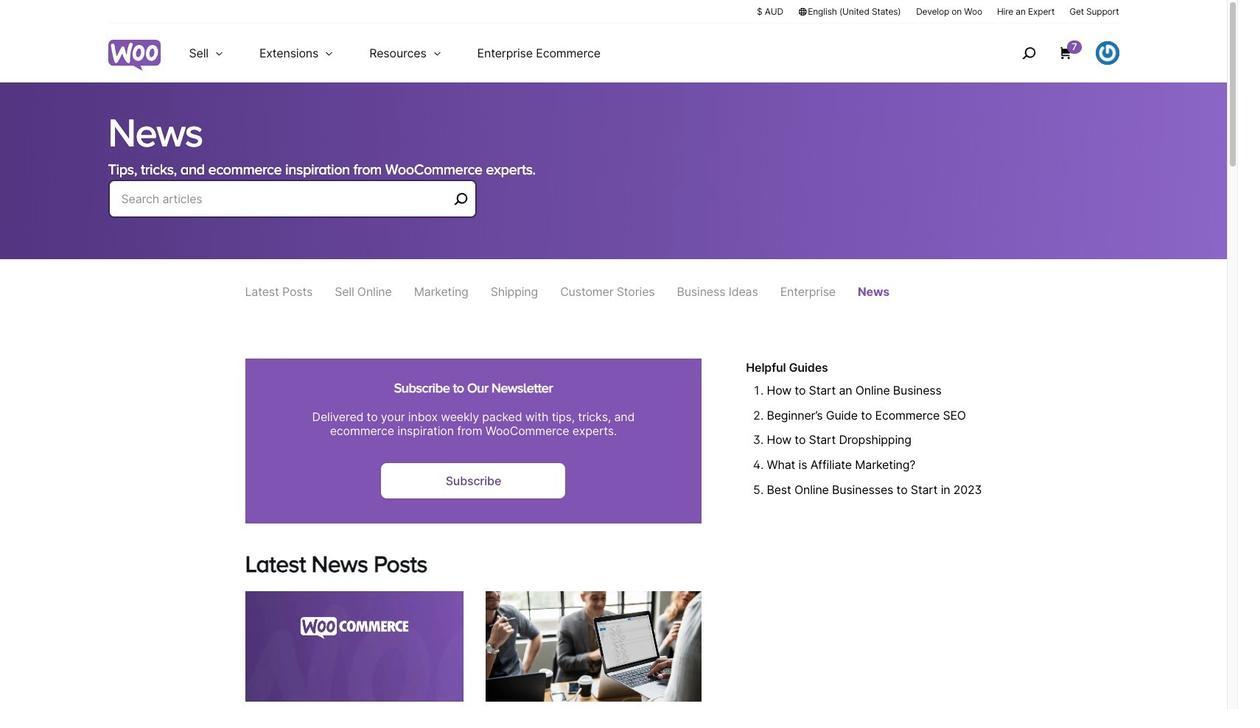 Task type: describe. For each thing, give the bounding box(es) containing it.
introducing the woo.com update manager image
[[245, 592, 464, 702]]

search image
[[1017, 41, 1041, 65]]

checking email in an office image
[[486, 592, 702, 702]]

service navigation menu element
[[991, 29, 1119, 77]]



Task type: locate. For each thing, give the bounding box(es) containing it.
Search articles search field
[[121, 189, 449, 209]]

None search field
[[108, 180, 477, 236]]

open account menu image
[[1096, 41, 1119, 65]]



Task type: vqa. For each thing, say whether or not it's contained in the screenshot.
Search articles SEARCH BOX on the left top
yes



